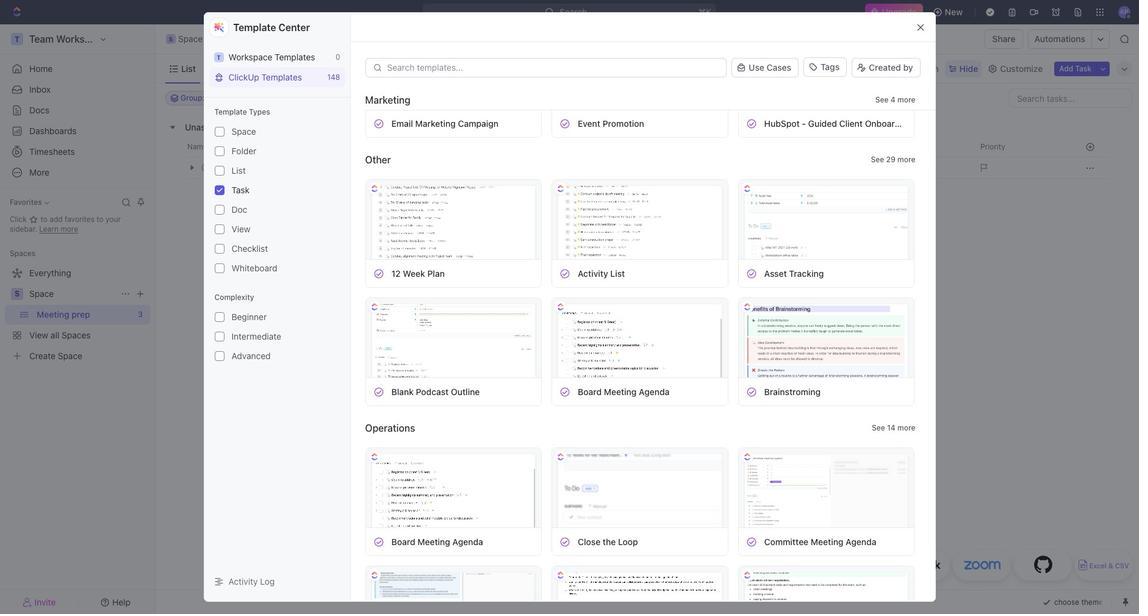 Task type: locate. For each thing, give the bounding box(es) containing it.
task template image for activity list
[[560, 268, 571, 279]]

deck
[[268, 163, 288, 173]]

podcast
[[416, 387, 449, 397]]

the
[[603, 537, 616, 547]]

2 horizontal spatial agenda
[[846, 537, 877, 547]]

more for marketing
[[898, 95, 916, 104]]

tracking
[[789, 268, 824, 279]]

1 horizontal spatial space
[[178, 34, 203, 44]]

task template image left blank
[[373, 387, 384, 398]]

beginner
[[232, 312, 267, 322]]

search...
[[560, 7, 594, 17]]

favorites
[[10, 198, 42, 207]]

0 vertical spatial space, , element
[[166, 34, 176, 44]]

add task button up 'doc'
[[214, 182, 260, 197]]

task for add task button to the left
[[237, 184, 255, 194]]

template up meeting prep
[[233, 22, 276, 33]]

add task button up search tasks... text field
[[1055, 61, 1097, 76]]

slide
[[247, 163, 266, 173]]

Intermediate checkbox
[[215, 332, 224, 342]]

space, , element
[[166, 34, 176, 44], [11, 288, 23, 300]]

activity inside activity log button
[[229, 577, 258, 587]]

more for other
[[898, 155, 916, 164]]

1 vertical spatial board
[[578, 387, 602, 397]]

s inside navigation
[[15, 289, 20, 298]]

more right 29
[[898, 155, 916, 164]]

to up learn
[[41, 215, 48, 224]]

1
[[242, 123, 245, 132]]

automations button
[[1029, 30, 1092, 48]]

2 horizontal spatial board
[[578, 387, 602, 397]]

space left /
[[178, 34, 203, 44]]

more right 4
[[898, 95, 916, 104]]

timesheets
[[29, 146, 75, 157]]

clickup
[[229, 72, 259, 82]]

template up 1 at the left of page
[[215, 107, 247, 117]]

tags
[[821, 62, 840, 72]]

0 vertical spatial add task
[[1060, 64, 1092, 73]]

t
[[217, 53, 221, 61]]

board meeting agenda
[[578, 387, 670, 397], [392, 537, 483, 547]]

favorites button
[[5, 195, 54, 210]]

customize button
[[985, 60, 1047, 77]]

1 horizontal spatial to
[[97, 215, 104, 224]]

0 vertical spatial list
[[181, 63, 196, 74]]

task template image down use
[[746, 118, 757, 129]]

see left 14
[[872, 424, 885, 433]]

sidebar.
[[10, 225, 37, 234]]

created by button
[[852, 58, 921, 78]]

task template image left activity list
[[560, 268, 571, 279]]

activity log button
[[209, 572, 345, 592]]

event promotion
[[578, 118, 644, 128]]

see for other
[[871, 155, 884, 164]]

see for operations
[[872, 424, 885, 433]]

0 horizontal spatial space
[[29, 289, 54, 299]]

1 horizontal spatial board meeting agenda
[[578, 387, 670, 397]]

activity for activity list
[[578, 268, 608, 279]]

templates down 'prep'
[[275, 52, 315, 62]]

new button
[[928, 2, 970, 22]]

template
[[233, 22, 276, 33], [215, 107, 247, 117]]

list link
[[179, 60, 196, 77]]

to add favorites to your sidebar.
[[10, 215, 121, 234]]

meeting prep link
[[213, 32, 285, 46]]

checklist
[[232, 244, 268, 254]]

timesheets link
[[5, 142, 150, 162]]

1 vertical spatial s
[[15, 289, 20, 298]]

0 vertical spatial board
[[218, 63, 242, 74]]

more inside button
[[898, 424, 916, 433]]

1 horizontal spatial marketing
[[415, 118, 456, 128]]

marketing up email
[[365, 95, 411, 106]]

team workspace, , element
[[214, 52, 224, 62]]

1 horizontal spatial activity
[[578, 268, 608, 279]]

see 4 more
[[876, 95, 916, 104]]

Space checkbox
[[215, 127, 224, 137]]

committee
[[764, 537, 809, 547]]

12
[[392, 268, 401, 279]]

Whiteboard checkbox
[[215, 264, 224, 273]]

see inside button
[[872, 424, 885, 433]]

2 vertical spatial list
[[611, 268, 625, 279]]

more down favorites
[[61, 225, 78, 234]]

0 vertical spatial activity
[[578, 268, 608, 279]]

2 horizontal spatial space
[[232, 126, 256, 137]]

2 vertical spatial board
[[392, 537, 415, 547]]

space, , element left /
[[166, 34, 176, 44]]

1 horizontal spatial list
[[232, 165, 246, 176]]

1 vertical spatial space
[[232, 126, 256, 137]]

templates for workspace templates
[[275, 52, 315, 62]]

0 horizontal spatial marketing
[[365, 95, 411, 106]]

space down "spaces"
[[29, 289, 54, 299]]

space, , element down "spaces"
[[11, 288, 23, 300]]

more for operations
[[898, 424, 916, 433]]

see left 4
[[876, 95, 889, 104]]

Task checkbox
[[215, 186, 224, 195]]

1 horizontal spatial s
[[169, 35, 173, 43]]

more right 14
[[898, 424, 916, 433]]

space up folder
[[232, 126, 256, 137]]

1 vertical spatial template
[[215, 107, 247, 117]]

Search templates... text field
[[387, 63, 720, 73]]

to
[[41, 215, 48, 224], [97, 215, 104, 224]]

1 vertical spatial marketing
[[415, 118, 456, 128]]

1 vertical spatial board meeting agenda
[[392, 537, 483, 547]]

1 vertical spatial activity
[[229, 577, 258, 587]]

task template image left asset
[[746, 268, 757, 279]]

see left 29
[[871, 155, 884, 164]]

home link
[[5, 59, 150, 79]]

to left your
[[97, 215, 104, 224]]

148
[[327, 73, 340, 82]]

add down the list option
[[219, 184, 235, 194]]

1 horizontal spatial add task
[[1060, 64, 1092, 73]]

0 horizontal spatial add task
[[219, 184, 255, 194]]

2 vertical spatial see
[[872, 424, 885, 433]]

1 vertical spatial templates
[[262, 72, 302, 82]]

0 vertical spatial board meeting agenda
[[578, 387, 670, 397]]

add
[[1060, 64, 1074, 73], [219, 184, 235, 194]]

0 vertical spatial add task button
[[1055, 61, 1097, 76]]

templates
[[275, 52, 315, 62], [262, 72, 302, 82]]

task template image
[[373, 118, 384, 129], [560, 387, 571, 398], [746, 387, 757, 398], [373, 537, 384, 548], [560, 537, 571, 548]]

0 vertical spatial templates
[[275, 52, 315, 62]]

inbox
[[29, 84, 51, 95]]

more inside sidebar navigation
[[61, 225, 78, 234]]

0 horizontal spatial activity
[[229, 577, 258, 587]]

invite user image
[[22, 597, 32, 608]]

list
[[181, 63, 196, 74], [232, 165, 246, 176], [611, 268, 625, 279]]

task template element
[[373, 118, 384, 129], [560, 118, 571, 129], [746, 118, 757, 129], [373, 268, 384, 279], [560, 268, 571, 279], [746, 268, 757, 279], [373, 387, 384, 398], [560, 387, 571, 398], [746, 387, 757, 398], [373, 537, 384, 548], [560, 537, 571, 548], [746, 537, 757, 548]]

see 29 more button
[[866, 153, 921, 167]]

prep
[[263, 34, 282, 44]]

1 horizontal spatial board
[[392, 537, 415, 547]]

search
[[911, 63, 939, 74]]

1 horizontal spatial add
[[1060, 64, 1074, 73]]

inbox link
[[5, 80, 150, 99]]

1 vertical spatial list
[[232, 165, 246, 176]]

blank podcast outline
[[392, 387, 480, 397]]

Doc checkbox
[[215, 205, 224, 215]]

excel
[[1090, 562, 1107, 570]]

task template image for asset tracking
[[746, 268, 757, 279]]

share button
[[985, 29, 1023, 49]]

0 horizontal spatial s
[[15, 289, 20, 298]]

View checkbox
[[215, 225, 224, 234]]

1 vertical spatial add
[[219, 184, 235, 194]]

List checkbox
[[215, 166, 224, 176]]

Advanced checkbox
[[215, 352, 224, 361]]

create slide deck link
[[216, 159, 776, 177]]

task template image left 12
[[373, 268, 384, 279]]

0 horizontal spatial space, , element
[[11, 288, 23, 300]]

0 horizontal spatial to
[[41, 215, 48, 224]]

0 horizontal spatial board
[[218, 63, 242, 74]]

2 vertical spatial space
[[29, 289, 54, 299]]

learn
[[39, 225, 59, 234]]

created by button
[[852, 58, 921, 78]]

s
[[169, 35, 173, 43], [15, 289, 20, 298]]

see 14 more
[[872, 424, 916, 433]]

marketing right email
[[415, 118, 456, 128]]

templates down workspace templates
[[262, 72, 302, 82]]

0 horizontal spatial list
[[181, 63, 196, 74]]

task template image for 12 week plan
[[373, 268, 384, 279]]

doc
[[232, 204, 247, 215]]

space, , element inside sidebar navigation
[[11, 288, 23, 300]]

blank
[[392, 387, 414, 397]]

1 vertical spatial add task button
[[214, 182, 260, 197]]

task template image
[[560, 118, 571, 129], [746, 118, 757, 129], [373, 268, 384, 279], [560, 268, 571, 279], [746, 268, 757, 279], [373, 387, 384, 398], [746, 537, 757, 548]]

0 vertical spatial see
[[876, 95, 889, 104]]

s left /
[[169, 35, 173, 43]]

1 vertical spatial space, , element
[[11, 288, 23, 300]]

space
[[178, 34, 203, 44], [232, 126, 256, 137], [29, 289, 54, 299]]

created by
[[869, 62, 913, 73]]

1 vertical spatial see
[[871, 155, 884, 164]]

s inside the s space /
[[169, 35, 173, 43]]

docs
[[29, 105, 49, 115]]

marketing
[[365, 95, 411, 106], [415, 118, 456, 128]]

4
[[891, 95, 896, 104]]

template for template center
[[233, 22, 276, 33]]

0 vertical spatial template
[[233, 22, 276, 33]]

s for s space /
[[169, 35, 173, 43]]

task template image left event
[[560, 118, 571, 129]]

asset
[[764, 268, 787, 279]]

Checklist checkbox
[[215, 244, 224, 254]]

s down "spaces"
[[15, 289, 20, 298]]

see 14 more button
[[867, 421, 921, 436]]

add task up search tasks... text field
[[1060, 64, 1092, 73]]

0 horizontal spatial agenda
[[453, 537, 483, 547]]

29
[[886, 155, 896, 164]]

add task up 'doc'
[[219, 184, 255, 194]]

activity for activity log
[[229, 577, 258, 587]]

brainstroming
[[764, 387, 821, 397]]

see
[[876, 95, 889, 104], [871, 155, 884, 164], [872, 424, 885, 433]]

sidebar navigation
[[0, 24, 156, 615]]

task for the rightmost add task button
[[1076, 64, 1092, 73]]

add task button
[[1055, 61, 1097, 76], [214, 182, 260, 197]]

home
[[29, 63, 53, 74]]

/
[[208, 34, 211, 44]]

0 vertical spatial s
[[169, 35, 173, 43]]

add down the automations button
[[1060, 64, 1074, 73]]

0 vertical spatial add
[[1060, 64, 1074, 73]]

meeting
[[228, 34, 261, 44], [604, 387, 637, 397], [418, 537, 450, 547], [811, 537, 844, 547]]

invite button
[[5, 594, 74, 611]]

task template image left committee
[[746, 537, 757, 548]]



Task type: vqa. For each thing, say whether or not it's contained in the screenshot.
Whiteboard
yes



Task type: describe. For each thing, give the bounding box(es) containing it.
0 horizontal spatial add task button
[[214, 182, 260, 197]]

cases
[[767, 62, 792, 73]]

Folder checkbox
[[215, 146, 224, 156]]

1 to from the left
[[41, 215, 48, 224]]

plan
[[428, 268, 445, 279]]

s for s
[[15, 289, 20, 298]]

upgrade link
[[865, 4, 923, 21]]

space inside sidebar navigation
[[29, 289, 54, 299]]

1 horizontal spatial agenda
[[639, 387, 670, 397]]

email marketing campaign
[[392, 118, 499, 128]]

close
[[578, 537, 601, 547]]

12 week plan
[[392, 268, 445, 279]]

close the loop
[[578, 537, 638, 547]]

templates for clickup templates
[[262, 72, 302, 82]]

template center
[[233, 22, 310, 33]]

task template image for event promotion
[[560, 118, 571, 129]]

intermediate
[[232, 331, 281, 342]]

0 horizontal spatial add
[[219, 184, 235, 194]]

create
[[219, 163, 245, 173]]

view
[[232, 224, 251, 234]]

dashboards link
[[5, 121, 150, 141]]

clickup templates
[[229, 72, 302, 82]]

your
[[106, 215, 121, 224]]

14
[[887, 424, 896, 433]]

learn more link
[[39, 225, 78, 234]]

2 horizontal spatial list
[[611, 268, 625, 279]]

upgrade
[[882, 7, 917, 17]]

hide
[[960, 63, 978, 74]]

task template image for blank podcast outline
[[373, 387, 384, 398]]

see for marketing
[[876, 95, 889, 104]]

committee meeting agenda
[[764, 537, 877, 547]]

Search tasks... text field
[[1010, 89, 1132, 107]]

space link
[[29, 284, 116, 304]]

excel & csv
[[1090, 562, 1129, 570]]

use cases button
[[732, 57, 799, 79]]

event
[[578, 118, 601, 128]]

1 horizontal spatial space, , element
[[166, 34, 176, 44]]

use cases
[[749, 62, 792, 73]]

excel & csv link
[[1075, 551, 1133, 581]]

learn more
[[39, 225, 78, 234]]

board link
[[216, 60, 242, 77]]

center
[[279, 22, 310, 33]]

promotion
[[603, 118, 644, 128]]

campaign
[[458, 118, 499, 128]]

use cases button
[[732, 58, 799, 78]]

search button
[[895, 60, 943, 77]]

task template image for committee meeting agenda
[[746, 537, 757, 548]]

spaces
[[10, 249, 36, 258]]

click
[[10, 215, 29, 224]]

customize
[[1000, 63, 1043, 74]]

folder
[[232, 146, 257, 156]]

advanced
[[232, 351, 271, 361]]

log
[[260, 577, 275, 587]]

share
[[993, 34, 1016, 44]]

see 29 more
[[871, 155, 916, 164]]

week
[[403, 268, 425, 279]]

hide button
[[945, 60, 982, 77]]

by
[[904, 62, 913, 73]]

activity list
[[578, 268, 625, 279]]

2 to from the left
[[97, 215, 104, 224]]

template types
[[215, 107, 270, 117]]

operations
[[365, 423, 415, 434]]

1 vertical spatial add task
[[219, 184, 255, 194]]

activity log
[[229, 577, 275, 587]]

other
[[365, 154, 391, 165]]

tags button
[[804, 57, 847, 78]]

email
[[392, 118, 413, 128]]

Beginner checkbox
[[215, 313, 224, 322]]

s space /
[[169, 34, 211, 44]]

template for template types
[[215, 107, 247, 117]]

favorites
[[65, 215, 95, 224]]

0
[[336, 52, 340, 62]]

1 horizontal spatial add task button
[[1055, 61, 1097, 76]]

workspace
[[229, 52, 272, 62]]

new
[[945, 7, 963, 17]]

0 horizontal spatial board meeting agenda
[[392, 537, 483, 547]]

asset tracking
[[764, 268, 824, 279]]

see 4 more button
[[871, 93, 921, 107]]

workspace templates
[[229, 52, 315, 62]]

complexity
[[215, 293, 254, 302]]

outline
[[451, 387, 480, 397]]

0 vertical spatial space
[[178, 34, 203, 44]]

created
[[869, 62, 901, 73]]

add
[[50, 215, 63, 224]]

⌘k
[[698, 7, 712, 17]]

automations
[[1035, 34, 1086, 44]]

create slide deck
[[219, 163, 288, 173]]

&
[[1109, 562, 1114, 570]]

0 vertical spatial marketing
[[365, 95, 411, 106]]

invite
[[35, 597, 56, 608]]



